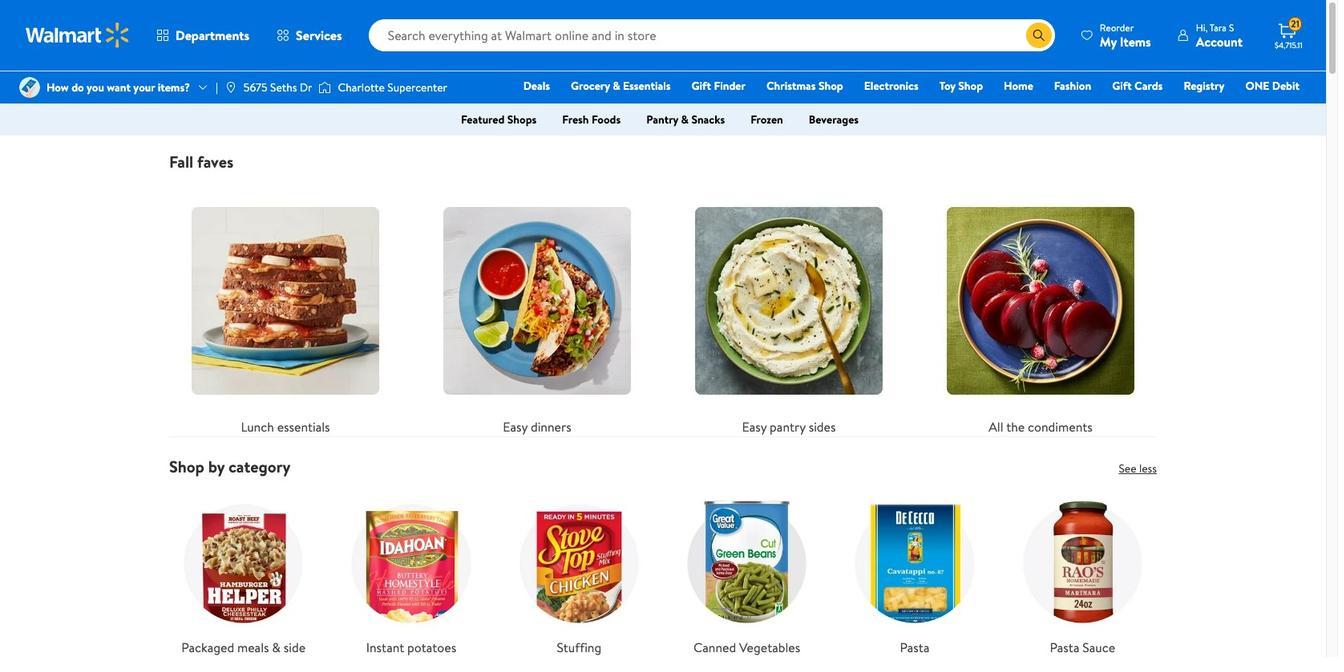 Task type: describe. For each thing, give the bounding box(es) containing it.
canned vegetables
[[694, 639, 801, 656]]

canned vegetables link
[[673, 489, 822, 657]]

packaged meals & side
[[181, 639, 306, 657]]

by
[[208, 456, 225, 477]]

gift cards
[[1113, 78, 1164, 94]]

sides
[[809, 418, 836, 436]]

instant potatoes link
[[337, 489, 486, 657]]

pasta for pasta sauce
[[1051, 639, 1080, 656]]

potatoes
[[408, 639, 457, 656]]

featured
[[461, 112, 505, 128]]

see
[[1119, 460, 1137, 477]]

gift for gift finder
[[692, 78, 712, 94]]

debit
[[1273, 78, 1300, 94]]

deals
[[524, 78, 550, 94]]

dr
[[300, 79, 312, 95]]

condiments
[[1029, 418, 1093, 436]]

reorder
[[1101, 20, 1135, 34]]

lunch essentials
[[241, 418, 330, 436]]

canned
[[694, 639, 737, 656]]

packaged
[[181, 639, 234, 656]]

charlotte
[[338, 79, 385, 95]]

toy
[[940, 78, 956, 94]]

account
[[1197, 32, 1243, 50]]

shop for toy shop
[[959, 78, 984, 94]]

pantry
[[770, 418, 806, 436]]

walmart image
[[26, 22, 130, 48]]

 image for charlotte
[[319, 79, 332, 95]]

|
[[216, 79, 218, 95]]

fresh foods
[[563, 112, 621, 128]]

hi,
[[1197, 20, 1208, 34]]

pasta for pasta
[[901, 639, 930, 656]]

dinners
[[531, 418, 572, 436]]

walmart+
[[1253, 100, 1300, 116]]

fresh
[[563, 112, 589, 128]]

stuffing link
[[505, 489, 654, 657]]

s
[[1230, 20, 1235, 34]]

meals
[[237, 639, 269, 656]]

list containing packaged meals & side
[[160, 477, 1167, 657]]

& inside packaged meals & side
[[272, 639, 281, 656]]

& for pantry
[[682, 112, 689, 128]]

pasta sauce link
[[1009, 489, 1158, 657]]

easy for easy dinners
[[503, 418, 528, 436]]

all the condiments link
[[925, 185, 1158, 436]]

charlotte supercenter
[[338, 79, 448, 95]]

departments button
[[143, 16, 263, 55]]

vegetables
[[740, 639, 801, 656]]

you
[[87, 79, 104, 95]]

frozen button
[[738, 107, 796, 132]]

gift finder link
[[685, 77, 753, 95]]

one debit link
[[1239, 77, 1308, 95]]

search icon image
[[1033, 29, 1046, 42]]

0 horizontal spatial shop
[[169, 456, 205, 477]]

toy shop
[[940, 78, 984, 94]]

gift for gift cards
[[1113, 78, 1133, 94]]

featured shops button
[[448, 107, 550, 132]]

side
[[284, 639, 306, 656]]

deals link
[[516, 77, 558, 95]]

faves
[[197, 151, 234, 172]]

see less
[[1119, 460, 1158, 477]]

less
[[1140, 460, 1158, 477]]

how do you want your items?
[[47, 79, 190, 95]]

foods
[[592, 112, 621, 128]]

items
[[1121, 32, 1152, 50]]

walmart+ link
[[1245, 99, 1308, 117]]

lunch essentials link
[[169, 185, 402, 436]]

essentials
[[623, 78, 671, 94]]

instant potatoes
[[366, 639, 457, 656]]

your
[[133, 79, 155, 95]]

tara
[[1210, 20, 1227, 34]]

how
[[47, 79, 69, 95]]

all the condiments
[[989, 418, 1093, 436]]



Task type: vqa. For each thing, say whether or not it's contained in the screenshot.
faves
yes



Task type: locate. For each thing, give the bounding box(es) containing it.
shop
[[819, 78, 844, 94], [959, 78, 984, 94], [169, 456, 205, 477]]

 image left how
[[19, 77, 40, 98]]

home
[[1004, 78, 1034, 94]]

easy dinners link
[[421, 185, 654, 436]]

0 vertical spatial list
[[160, 172, 1167, 436]]

grocery
[[571, 78, 610, 94]]

5675
[[244, 79, 268, 95]]

2 easy from the left
[[742, 418, 767, 436]]

grocery & essentials link
[[564, 77, 678, 95]]

0 horizontal spatial gift
[[692, 78, 712, 94]]

grocery & essentials
[[571, 78, 671, 94]]

pasta link
[[841, 489, 990, 657]]

1 vertical spatial list
[[160, 477, 1167, 657]]

want
[[107, 79, 131, 95]]

$4,715.11
[[1276, 39, 1303, 51]]

supercenter
[[388, 79, 448, 95]]

category
[[229, 456, 291, 477]]

easy left "dinners"
[[503, 418, 528, 436]]

& left side
[[272, 639, 281, 656]]

1 pasta from the left
[[901, 639, 930, 656]]

 image for 5675
[[224, 81, 237, 94]]

1 gift from the left
[[692, 78, 712, 94]]

stuffing
[[557, 639, 602, 656]]

shop for christmas shop
[[819, 78, 844, 94]]

see less button
[[1119, 460, 1158, 477]]

christmas shop
[[767, 78, 844, 94]]

2 horizontal spatial shop
[[959, 78, 984, 94]]

Walmart Site-Wide search field
[[369, 19, 1056, 51]]

 image for how
[[19, 77, 40, 98]]

shop by category
[[169, 456, 291, 477]]

gift left finder
[[692, 78, 712, 94]]

list
[[160, 172, 1167, 436], [160, 477, 1167, 657]]

&
[[613, 78, 621, 94], [682, 112, 689, 128], [272, 639, 281, 656]]

seths
[[270, 79, 297, 95]]

beverages
[[809, 112, 859, 128]]

beverages button
[[796, 107, 872, 132]]

instant
[[366, 639, 405, 656]]

2 gift from the left
[[1113, 78, 1133, 94]]

toy shop link
[[933, 77, 991, 95]]

featured shops
[[461, 112, 537, 128]]

easy left pantry
[[742, 418, 767, 436]]

 image
[[19, 77, 40, 98], [319, 79, 332, 95], [224, 81, 237, 94]]

fashion
[[1055, 78, 1092, 94]]

fresh foods button
[[550, 107, 634, 132]]

1 horizontal spatial easy
[[742, 418, 767, 436]]

pantry & snacks
[[647, 112, 725, 128]]

2 pasta from the left
[[1051, 639, 1080, 656]]

0 horizontal spatial &
[[272, 639, 281, 656]]

christmas shop link
[[760, 77, 851, 95]]

2 horizontal spatial  image
[[319, 79, 332, 95]]

finder
[[714, 78, 746, 94]]

pantry
[[647, 112, 679, 128]]

gift left the cards
[[1113, 78, 1133, 94]]

do
[[72, 79, 84, 95]]

fall faves
[[169, 151, 234, 172]]

easy for easy pantry sides
[[742, 418, 767, 436]]

gift finder
[[692, 78, 746, 94]]

& inside dropdown button
[[682, 112, 689, 128]]

1 horizontal spatial gift
[[1113, 78, 1133, 94]]

1 easy from the left
[[503, 418, 528, 436]]

0 horizontal spatial easy
[[503, 418, 528, 436]]

2 vertical spatial &
[[272, 639, 281, 656]]

0 horizontal spatial pasta
[[901, 639, 930, 656]]

0 vertical spatial &
[[613, 78, 621, 94]]

my
[[1101, 32, 1118, 50]]

pasta
[[901, 639, 930, 656], [1051, 639, 1080, 656]]

2 horizontal spatial &
[[682, 112, 689, 128]]

the
[[1007, 418, 1025, 436]]

items?
[[158, 79, 190, 95]]

0 horizontal spatial  image
[[19, 77, 40, 98]]

1 horizontal spatial  image
[[224, 81, 237, 94]]

cards
[[1135, 78, 1164, 94]]

sauce
[[1083, 639, 1116, 656]]

21
[[1292, 17, 1300, 31]]

 image right |
[[224, 81, 237, 94]]

1 horizontal spatial shop
[[819, 78, 844, 94]]

easy dinners
[[503, 418, 572, 436]]

shop up beverages
[[819, 78, 844, 94]]

registry
[[1184, 78, 1225, 94]]

departments
[[176, 26, 250, 44]]

gift cards link
[[1106, 77, 1171, 95]]

hi, tara s account
[[1197, 20, 1243, 50]]

list containing lunch essentials
[[160, 172, 1167, 436]]

& for grocery
[[613, 78, 621, 94]]

 image right dr
[[319, 79, 332, 95]]

2 list from the top
[[160, 477, 1167, 657]]

Search search field
[[369, 19, 1056, 51]]

shop right toy
[[959, 78, 984, 94]]

& right grocery
[[613, 78, 621, 94]]

essentials
[[277, 418, 330, 436]]

shops
[[508, 112, 537, 128]]

pantry & snacks button
[[634, 107, 738, 132]]

fall
[[169, 151, 193, 172]]

one
[[1246, 78, 1270, 94]]

easy pantry sides link
[[673, 185, 906, 436]]

1 list from the top
[[160, 172, 1167, 436]]

lunch
[[241, 418, 274, 436]]

1 vertical spatial &
[[682, 112, 689, 128]]

home link
[[997, 77, 1041, 95]]

1 horizontal spatial pasta
[[1051, 639, 1080, 656]]

all
[[989, 418, 1004, 436]]

registry link
[[1177, 77, 1233, 95]]

pasta sauce
[[1051, 639, 1116, 656]]

packaged meals & side link
[[169, 489, 318, 657]]

1 horizontal spatial &
[[613, 78, 621, 94]]

christmas
[[767, 78, 816, 94]]

services
[[296, 26, 342, 44]]

fashion link
[[1048, 77, 1099, 95]]

services button
[[263, 16, 356, 55]]

& right pantry on the top of the page
[[682, 112, 689, 128]]

5675 seths dr
[[244, 79, 312, 95]]

electronics link
[[857, 77, 926, 95]]

shop left by at bottom
[[169, 456, 205, 477]]



